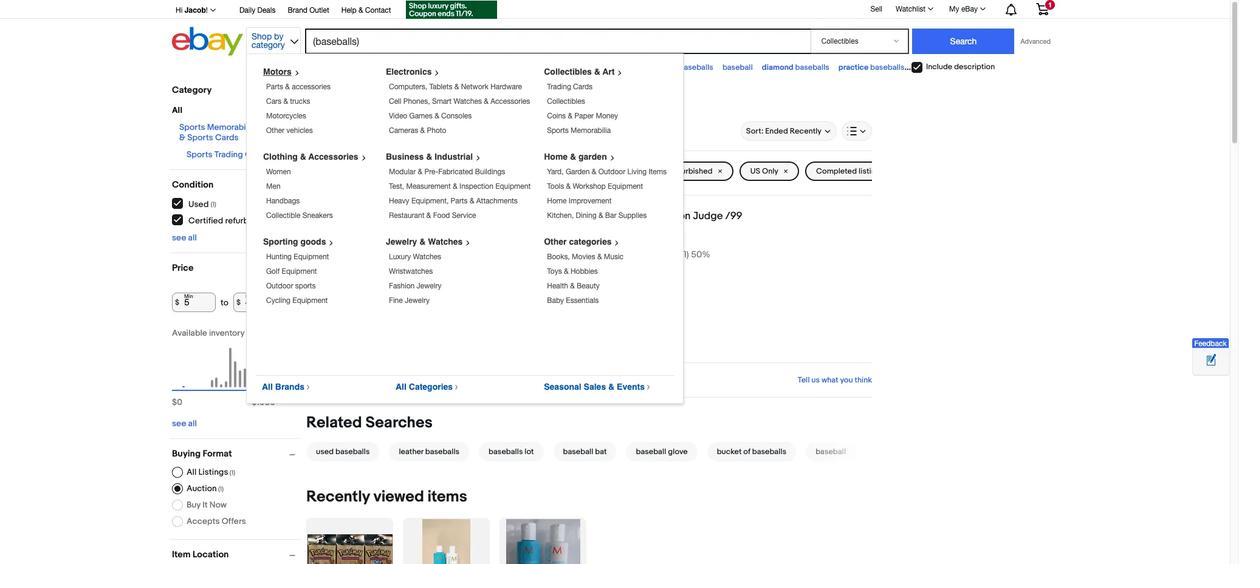 Task type: vqa. For each thing, say whether or not it's contained in the screenshot.
Buyer: 4***a "month"
no



Task type: locate. For each thing, give the bounding box(es) containing it.
baseballs inside baseballs lot "link"
[[489, 448, 523, 457]]

0 vertical spatial watches
[[454, 97, 482, 106]]

refurbished right 'items'
[[672, 167, 713, 176]]

shop left by
[[252, 32, 272, 41]]

1 horizontal spatial glove
[[668, 448, 688, 457]]

cards up the sports trading card singles link
[[215, 133, 239, 143]]

&
[[359, 6, 363, 15], [594, 67, 601, 77], [285, 83, 290, 91], [455, 83, 459, 91], [284, 97, 288, 106], [484, 97, 489, 106], [435, 112, 439, 120], [568, 112, 573, 120], [420, 126, 425, 135], [179, 133, 186, 143], [300, 152, 306, 162], [426, 152, 432, 162], [570, 152, 576, 162], [418, 168, 423, 176], [592, 168, 597, 176], [453, 182, 458, 191], [566, 182, 571, 191], [470, 197, 475, 206], [427, 212, 431, 220], [599, 212, 603, 220], [420, 237, 426, 247], [598, 253, 602, 261], [564, 268, 569, 276], [570, 282, 575, 291], [609, 382, 615, 392]]

1 vertical spatial refurbished
[[225, 216, 270, 226]]

jacob
[[185, 5, 206, 15]]

trading cards collectibles coins & paper money sports memorabilia
[[547, 83, 618, 135]]

0 vertical spatial outdoor
[[599, 168, 626, 176]]

1 horizontal spatial other
[[544, 237, 567, 247]]

seasonal sales & events link
[[544, 382, 655, 392]]

main content
[[306, 79, 906, 565]]

1 vertical spatial outdoor
[[266, 282, 293, 291]]

recently right ended
[[790, 126, 822, 136]]

certified up #43
[[638, 167, 670, 176]]

oct
[[490, 201, 503, 210]]

1 vertical spatial it
[[203, 500, 208, 511]]

1 vertical spatial see all
[[172, 419, 197, 429]]

used down "garden"
[[581, 167, 600, 176]]

1 vertical spatial leather baseballs
[[399, 448, 460, 457]]

outdoor up cycling at the bottom of the page
[[266, 282, 293, 291]]

books, movies & music toys & hobbies health & beauty baby essentials
[[547, 253, 624, 305]]

1 see all from the top
[[172, 233, 197, 243]]

all brands link
[[262, 382, 315, 392]]

outdoor up tools & workshop equipment link
[[599, 168, 626, 176]]

see all button down 0
[[172, 419, 197, 429]]

0 horizontal spatial cards
[[215, 133, 239, 143]]

ebay
[[962, 5, 978, 13]]

baseballs inside leather baseballs link
[[425, 448, 460, 457]]

see down 0
[[172, 419, 186, 429]]

0 vertical spatial baseball bat
[[530, 63, 574, 72]]

equipment inside the yard, garden & outdoor living items tools & workshop equipment home improvement kitchen, dining & bar supplies
[[608, 182, 643, 191]]

tell us what you think link
[[798, 376, 872, 386]]

certified refurbished up aaron
[[638, 167, 713, 176]]

jewelry down wristwatches link
[[417, 282, 442, 291]]

seasonal sales & events
[[544, 382, 645, 392]]

hunting
[[266, 253, 292, 261]]

0 vertical spatial parts
[[266, 83, 283, 91]]

collectibles
[[544, 67, 592, 77], [547, 97, 585, 106]]

1 vertical spatial other
[[544, 237, 567, 247]]

1 horizontal spatial parts
[[451, 197, 468, 206]]

my
[[950, 5, 960, 13]]

brands
[[275, 382, 305, 392]]

0 vertical spatial certified refurbished
[[638, 167, 713, 176]]

all brands
[[262, 382, 305, 392]]

0 horizontal spatial recently
[[306, 488, 370, 507]]

2 see from the top
[[172, 419, 186, 429]]

1 vertical spatial leather
[[399, 448, 424, 457]]

luxury watches wristwatches fashion jewelry fine jewelry
[[389, 253, 442, 305]]

save this search button
[[403, 91, 493, 112]]

1 horizontal spatial it
[[407, 126, 412, 136]]

1 vertical spatial buy
[[187, 500, 201, 511]]

0 vertical spatial baseball glove
[[583, 63, 635, 72]]

hunting equipment link
[[266, 253, 329, 261]]

banner
[[169, 0, 1059, 404]]

garden
[[579, 152, 607, 162]]

cards inside trading cards collectibles coins & paper money sports memorabilia
[[573, 83, 593, 91]]

1 vertical spatial certified refurbished
[[188, 216, 270, 226]]

all down category at the top left
[[172, 105, 182, 116]]

1 horizontal spatial baseball glove
[[636, 448, 688, 457]]

to right $5.00
[[509, 167, 516, 176]]

0 vertical spatial now
[[414, 126, 430, 136]]

3x sealed fossil long/hanger booster packs (artset) wotc original pokemon cards image
[[307, 535, 392, 565]]

0 vertical spatial 1
[[1049, 1, 1052, 9]]

kitchen, dining & bar supplies link
[[547, 212, 647, 220]]

0 horizontal spatial to
[[221, 298, 229, 308]]

0 vertical spatial collectibles
[[544, 67, 592, 77]]

(1) inside auction (1)
[[218, 486, 224, 494]]

used for used
[[581, 167, 600, 176]]

(1) down the condition
[[211, 200, 216, 208]]

see all for condition
[[172, 233, 197, 243]]

kitchen,
[[547, 212, 574, 220]]

used baseballs
[[316, 448, 370, 457]]

condition button
[[172, 179, 301, 191]]

parts down test, measurement & inspection equipment link
[[451, 197, 468, 206]]

certified refurbished down used (1)
[[188, 216, 270, 226]]

shop inside the shop by category
[[252, 32, 272, 41]]

all up price
[[188, 233, 197, 243]]

0 vertical spatial to
[[509, 167, 516, 176]]

1 horizontal spatial to
[[509, 167, 516, 176]]

2 see all button from the top
[[172, 419, 197, 429]]

sports memorabilia, fan shop & sports cards link
[[179, 122, 294, 143]]

buy it now down auction (1)
[[187, 500, 227, 511]]

clothing & accessories link
[[263, 152, 371, 162]]

& up free returns
[[426, 152, 432, 162]]

health
[[547, 282, 568, 291]]

glove left bucket
[[668, 448, 688, 457]]

(1) right listings
[[230, 469, 235, 477]]

& left 'food'
[[427, 212, 431, 220]]

0 vertical spatial used
[[581, 167, 600, 176]]

parts inside modular & pre-fabricated buildings test, measurement & inspection equipment heavy equipment, parts & attachments restaurant & food service
[[451, 197, 468, 206]]

home
[[544, 152, 568, 162], [547, 197, 567, 206]]

1 vertical spatial baseball glove
[[636, 448, 688, 457]]

jewelry down fashion jewelry link
[[405, 297, 430, 305]]

collectibles inside trading cards collectibles coins & paper money sports memorabilia
[[547, 97, 585, 106]]

home improvement link
[[547, 197, 612, 206]]

parts up cars
[[266, 83, 283, 91]]

0 vertical spatial see all
[[172, 233, 197, 243]]

sales
[[584, 382, 606, 392]]

none submit inside banner
[[913, 29, 1015, 54]]

1 horizontal spatial bat
[[595, 448, 607, 457]]

other inside parts & accessories cars & trucks motorcycles other vehicles
[[266, 126, 285, 135]]

modular & pre-fabricated buildings link
[[389, 168, 505, 176]]

1 vertical spatial certified refurbished link
[[172, 215, 270, 226]]

used (1)
[[188, 199, 216, 209]]

free returns
[[404, 167, 449, 176]]

books,
[[547, 253, 570, 261]]

certified down used (1)
[[188, 216, 223, 226]]

goods
[[301, 237, 326, 247]]

baby essentials link
[[547, 297, 599, 305]]

outdoor inside the yard, garden & outdoor living items tools & workshop equipment home improvement kitchen, dining & bar supplies
[[599, 168, 626, 176]]

1 vertical spatial baseball link
[[801, 443, 861, 462]]

1 vertical spatial buy it now
[[187, 500, 227, 511]]

0 horizontal spatial glove
[[615, 63, 635, 72]]

tell us what you think
[[798, 376, 872, 386]]

baseball bat up trading cards link
[[530, 63, 574, 72]]

1 horizontal spatial outdoor
[[599, 168, 626, 176]]

accessories down hardware
[[491, 97, 530, 106]]

items
[[428, 488, 467, 507]]

what
[[822, 376, 839, 386]]

inventory
[[209, 328, 245, 339]]

collectibles link
[[547, 97, 585, 106]]

& right help
[[359, 6, 363, 15]]

buy down auction
[[187, 500, 201, 511]]

1 horizontal spatial baseballs link
[[644, 63, 714, 72]]

auction
[[187, 484, 217, 494]]

used inside used link
[[581, 167, 600, 176]]

0 horizontal spatial used
[[188, 199, 209, 209]]

certified refurbished link down used (1)
[[172, 215, 270, 226]]

glove
[[615, 63, 635, 72], [668, 448, 688, 457]]

blue
[[618, 210, 639, 223]]

categories
[[569, 237, 612, 247]]

cards down collectibles & art link
[[573, 83, 593, 91]]

include description
[[927, 62, 995, 72]]

phones,
[[404, 97, 430, 106]]

1 horizontal spatial buy
[[393, 126, 406, 136]]

0 vertical spatial cards
[[573, 83, 593, 91]]

duo moroccanoil extra volume shampoo and conditioner 2.4 oz fine to medium hair image
[[506, 520, 580, 565]]

workshop
[[573, 182, 606, 191]]

& down fabricated
[[453, 182, 458, 191]]

hi
[[176, 6, 183, 15]]

listings
[[859, 167, 885, 176]]

to inside $5.00 to $40.00 link
[[509, 167, 516, 176]]

refurbished down condition "dropdown button"
[[225, 216, 270, 226]]

$
[[175, 298, 179, 307], [236, 298, 241, 307], [172, 398, 177, 408], [252, 398, 257, 408]]

glove inside baseball glove link
[[668, 448, 688, 457]]

price button
[[172, 263, 301, 274]]

measurement
[[406, 182, 451, 191]]

it down games
[[407, 126, 412, 136]]

all for all categories
[[396, 382, 407, 392]]

free returns link
[[393, 162, 470, 181]]

jewelry & watches link
[[386, 237, 476, 247]]

main content containing related searches
[[306, 79, 906, 565]]

sports down coins
[[547, 126, 569, 135]]

1 vertical spatial glove
[[668, 448, 688, 457]]

practice
[[839, 63, 869, 72]]

price
[[172, 263, 194, 274]]

1 horizontal spatial certified refurbished
[[638, 167, 713, 176]]

home up yard,
[[544, 152, 568, 162]]

1 vertical spatial parts
[[451, 197, 468, 206]]

1 vertical spatial see all button
[[172, 419, 197, 429]]

see all down 0
[[172, 419, 197, 429]]

& right coins
[[568, 112, 573, 120]]

network
[[461, 83, 489, 91]]

wristwatches
[[389, 268, 433, 276]]

1 horizontal spatial used
[[581, 167, 600, 176]]

1 vertical spatial bat
[[595, 448, 607, 457]]

collectibles up trading cards link
[[544, 67, 592, 77]]

heavy equipment, parts & attachments link
[[389, 197, 518, 206]]

0 horizontal spatial certified
[[188, 216, 223, 226]]

1 horizontal spatial cards
[[573, 83, 593, 91]]

other down motorcycles link
[[266, 126, 285, 135]]

all down buying
[[187, 468, 197, 478]]

0 horizontal spatial outdoor
[[266, 282, 293, 291]]

watchlist link
[[889, 2, 939, 16]]

buy down video
[[393, 126, 406, 136]]

& left bar on the left top of page
[[599, 212, 603, 220]]

jewelry up luxury
[[386, 237, 417, 247]]

women
[[266, 168, 291, 176]]

see for price
[[172, 419, 186, 429]]

0 horizontal spatial now
[[210, 500, 227, 511]]

all left the categories
[[396, 382, 407, 392]]

2 all from the top
[[188, 419, 197, 429]]

leather baseballs up tablets
[[405, 63, 466, 72]]

leather baseballs down searches
[[399, 448, 460, 457]]

sports inside trading cards collectibles coins & paper money sports memorabilia
[[547, 126, 569, 135]]

0 horizontal spatial trading
[[214, 150, 243, 160]]

toys & hobbies link
[[547, 268, 598, 276]]

listing options selector. list view selected. image
[[848, 126, 867, 136]]

0 horizontal spatial accessories
[[308, 152, 358, 162]]

yard,
[[547, 168, 564, 176]]

see for condition
[[172, 233, 186, 243]]

yard, garden & outdoor living items link
[[547, 168, 667, 176]]

now down games
[[414, 126, 430, 136]]

0 vertical spatial it
[[407, 126, 412, 136]]

it
[[407, 126, 412, 136], [203, 500, 208, 511]]

2 vertical spatial watches
[[413, 253, 441, 261]]

leather up computers,
[[405, 63, 430, 72]]

1 see all button from the top
[[172, 233, 197, 243]]

1 vertical spatial collectibles
[[547, 97, 585, 106]]

0 horizontal spatial bat
[[562, 63, 574, 72]]

description
[[955, 62, 995, 72]]

account navigation
[[169, 0, 1059, 21]]

buy it now
[[393, 126, 430, 136], [187, 500, 227, 511]]

0 vertical spatial bat
[[562, 63, 574, 72]]

1 vertical spatial see
[[172, 419, 186, 429]]

equipment down sports
[[293, 297, 328, 305]]

guarantee
[[537, 304, 581, 315]]

0 horizontal spatial it
[[203, 500, 208, 511]]

all up buying
[[188, 419, 197, 429]]

collectibles down trading cards link
[[547, 97, 585, 106]]

recently down used baseballs
[[306, 488, 370, 507]]

shop down motorcycles link
[[274, 122, 294, 133]]

see all
[[172, 233, 197, 243], [172, 419, 197, 429]]

books, movies & music link
[[547, 253, 624, 261]]

buy it now down games
[[393, 126, 430, 136]]

0 vertical spatial buy it now
[[393, 126, 430, 136]]

now down  (1) items text box
[[210, 500, 227, 511]]

equipment down the living
[[608, 182, 643, 191]]

it down auction (1)
[[203, 500, 208, 511]]

0 vertical spatial all
[[188, 233, 197, 243]]

2 baseballs link from the left
[[644, 63, 714, 72]]

banner containing shop by category
[[169, 0, 1059, 404]]

1 horizontal spatial trading
[[547, 83, 571, 91]]

1 horizontal spatial shop
[[274, 122, 294, 133]]

practice baseballs
[[839, 63, 905, 72]]

0 vertical spatial shop
[[252, 32, 272, 41]]

accessories down vehicles
[[308, 152, 358, 162]]

improvement
[[569, 197, 612, 206]]

accessories inside computers, tablets & network hardware cell phones, smart watches & accessories video games & consoles cameras & photo
[[491, 97, 530, 106]]

see all button for condition
[[172, 233, 197, 243]]

1 vertical spatial cards
[[215, 133, 239, 143]]

baseballs inside 'used baseballs' link
[[336, 448, 370, 457]]

& right cars
[[284, 97, 288, 106]]

 (1) Items text field
[[228, 469, 235, 477]]

1 down accessories
[[306, 95, 310, 107]]

glove right art
[[615, 63, 635, 72]]

all up '1000'
[[262, 382, 273, 392]]

1 horizontal spatial accessories
[[491, 97, 530, 106]]

to right the minimum value $5 text field
[[221, 298, 229, 308]]

1 horizontal spatial 1
[[1049, 1, 1052, 9]]

Search for anything text field
[[307, 30, 809, 53]]

& down category at the top left
[[179, 133, 186, 143]]

searches
[[366, 414, 433, 433]]

you
[[840, 376, 853, 386]]

(1) down listings
[[218, 486, 224, 494]]

all for all
[[172, 105, 182, 116]]

None submit
[[913, 29, 1015, 54]]

$40.00
[[518, 167, 544, 176]]

see up price
[[172, 233, 186, 243]]

gold
[[527, 210, 551, 223]]

home down the 'tools'
[[547, 197, 567, 206]]

1 up advanced link at the top right of page
[[1049, 1, 1052, 9]]

see
[[172, 233, 186, 243], [172, 419, 186, 429]]

0 horizontal spatial parts
[[266, 83, 283, 91]]

0 vertical spatial see
[[172, 233, 186, 243]]

leather baseballs inside leather baseballs link
[[399, 448, 460, 457]]

0 vertical spatial recently
[[790, 126, 822, 136]]

1 all from the top
[[188, 233, 197, 243]]

golf equipment link
[[266, 268, 317, 276]]

1 vertical spatial recently
[[306, 488, 370, 507]]

& right the sales
[[609, 382, 615, 392]]

0 vertical spatial certified refurbished link
[[627, 162, 734, 181]]

bucket of baseballs link
[[703, 443, 801, 462]]

baseball bat right lot
[[563, 448, 607, 457]]

0 horizontal spatial certified refurbished link
[[172, 215, 270, 226]]

(1) for joschen_27
[[682, 249, 689, 261]]

2 see all from the top
[[172, 419, 197, 429]]

0 vertical spatial buy
[[393, 126, 406, 136]]

0 vertical spatial leather baseballs
[[405, 63, 466, 72]]

0 horizontal spatial other
[[266, 126, 285, 135]]

see all button up price
[[172, 233, 197, 243]]

other up books,
[[544, 237, 567, 247]]

0 horizontal spatial buy it now
[[187, 500, 227, 511]]

search
[[465, 97, 489, 106]]

certified refurbished link up aaron
[[627, 162, 734, 181]]

men
[[266, 182, 281, 191]]

shop inside sports memorabilia, fan shop & sports cards
[[274, 122, 294, 133]]

authenticity
[[483, 304, 535, 315]]

parts inside parts & accessories cars & trucks motorcycles other vehicles
[[266, 83, 283, 91]]

$5.00
[[487, 167, 507, 176]]

categories
[[409, 382, 453, 392]]

$5.00 to $40.00
[[487, 167, 544, 176]]

1 horizontal spatial buy it now
[[393, 126, 430, 136]]

1 see from the top
[[172, 233, 186, 243]]

trading up the collectibles link
[[547, 83, 571, 91]]

used for used (1)
[[188, 199, 209, 209]]

see all up price
[[172, 233, 197, 243]]

same day ship moroccanoil volume shampoo and conditioner 8.5 fl oz duo image
[[423, 520, 471, 565]]

(1) inside used (1)
[[211, 200, 216, 208]]

food
[[433, 212, 450, 220]]

0 horizontal spatial 1
[[306, 95, 310, 107]]

fine jewelry link
[[389, 297, 430, 305]]

used down the condition
[[188, 199, 209, 209]]

& down toys & hobbies link
[[570, 282, 575, 291]]

sports
[[179, 122, 205, 133], [547, 126, 569, 135], [187, 133, 213, 143], [187, 150, 213, 160]]

0 horizontal spatial baseballs link
[[342, 63, 396, 72]]

us
[[812, 376, 820, 386]]

0 vertical spatial certified
[[638, 167, 670, 176]]

equipment down $5.00 to $40.00
[[496, 182, 531, 191]]

trading down sports memorabilia, fan shop & sports cards
[[214, 150, 243, 160]]

outlet
[[310, 6, 329, 15]]

0 vertical spatial refurbished
[[672, 167, 713, 176]]



Task type: describe. For each thing, give the bounding box(es) containing it.
music
[[604, 253, 624, 261]]

 (1) Items text field
[[217, 486, 224, 494]]

1 vertical spatial 1
[[306, 95, 310, 107]]

& inside trading cards collectibles coins & paper money sports memorabilia
[[568, 112, 573, 120]]

1 vertical spatial watches
[[428, 237, 463, 247]]

& left pre-
[[418, 168, 423, 176]]

sold
[[472, 201, 488, 210]]

sort: ended recently
[[747, 126, 822, 136]]

baseballs inside bucket of baseballs link
[[753, 448, 787, 457]]

supplies
[[619, 212, 647, 220]]

this
[[451, 97, 463, 106]]

equipment down hunting equipment "link"
[[282, 268, 317, 276]]

get the coupon image
[[406, 1, 497, 19]]

1 vertical spatial accessories
[[308, 152, 358, 162]]

& inside help & contact link
[[359, 6, 363, 15]]

deals
[[257, 6, 276, 15]]

equipment,
[[412, 197, 449, 206]]

see all button for price
[[172, 419, 197, 429]]

(1) inside the all listings (1)
[[230, 469, 235, 477]]

2023
[[517, 201, 535, 210]]

diamond
[[762, 63, 794, 72]]

home & garden
[[544, 152, 607, 162]]

include
[[927, 62, 953, 72]]

handbags link
[[266, 197, 300, 206]]

baseball glove link
[[622, 443, 703, 462]]

cell
[[389, 97, 402, 106]]

brand outlet
[[288, 6, 329, 15]]

& up the photo
[[435, 112, 439, 120]]

& right clothing
[[300, 152, 306, 162]]

used baseballs link
[[306, 443, 385, 462]]

& up this
[[455, 83, 459, 91]]

see all for price
[[172, 419, 197, 429]]

2021 topps gold label class 2 blue #43 aaron judge /99 heading
[[472, 210, 743, 223]]

us only
[[751, 167, 779, 176]]

business & industrial link
[[386, 152, 486, 162]]

home inside the yard, garden & outdoor living items tools & workshop equipment home improvement kitchen, dining & bar supplies
[[547, 197, 567, 206]]

graph of available inventory between $5.0 and $40.0 image
[[172, 328, 275, 414]]

feedback
[[1195, 340, 1227, 349]]

leather baseballs link
[[385, 443, 474, 462]]

1 link
[[1029, 0, 1057, 18]]

daily deals link
[[239, 4, 276, 18]]

sold  oct 25, 2023 2021 topps gold label class 2 blue #43 aaron judge /99
[[472, 201, 743, 223]]

0 horizontal spatial buy
[[187, 500, 201, 511]]

1 vertical spatial certified
[[188, 216, 223, 226]]

2 vertical spatial jewelry
[[405, 297, 430, 305]]

bucket
[[717, 448, 742, 457]]

& inside sports memorabilia, fan shop & sports cards
[[179, 133, 186, 143]]

& right toys
[[564, 268, 569, 276]]

Maximum value $40 text field
[[233, 293, 277, 313]]

& up cars & trucks link
[[285, 83, 290, 91]]

all for condition
[[188, 233, 197, 243]]

bar
[[605, 212, 617, 220]]

1 vertical spatial trading
[[214, 150, 243, 160]]

location
[[193, 550, 229, 561]]

it inside main content
[[407, 126, 412, 136]]

$5.00 to $40.00 link
[[476, 162, 564, 181]]

hobbies
[[571, 268, 598, 276]]

all for price
[[188, 419, 197, 429]]

luxury watches link
[[389, 253, 441, 261]]

& right the 'tools'
[[566, 182, 571, 191]]

1 inside 1 link
[[1049, 1, 1052, 9]]

0 horizontal spatial baseball glove
[[583, 63, 635, 72]]

item location
[[172, 550, 229, 561]]

watches inside "luxury watches wristwatches fashion jewelry fine jewelry"
[[413, 253, 441, 261]]

help & contact
[[342, 6, 391, 15]]

1 vertical spatial to
[[221, 298, 229, 308]]

collectible
[[266, 212, 301, 220]]

& down network
[[484, 97, 489, 106]]

auction (1)
[[187, 484, 224, 494]]

tell
[[798, 376, 810, 386]]

0 vertical spatial jewelry
[[386, 237, 417, 247]]

& up tools & workshop equipment link
[[592, 168, 597, 176]]

baseball glove inside baseball glove link
[[636, 448, 688, 457]]

women men handbags collectible sneakers
[[266, 168, 333, 220]]

equipment inside modular & pre-fabricated buildings test, measurement & inspection equipment heavy equipment, parts & attachments restaurant & food service
[[496, 182, 531, 191]]

item location button
[[172, 550, 301, 561]]

accepts offers
[[187, 517, 246, 527]]

#43
[[641, 210, 661, 223]]

1 baseballs link from the left
[[342, 63, 396, 72]]

sports up the sports trading card singles link
[[187, 133, 213, 143]]

handbags
[[266, 197, 300, 206]]

0 horizontal spatial baseball link
[[723, 63, 753, 72]]

paper
[[575, 112, 594, 120]]

memorabilia,
[[207, 122, 257, 133]]

0 horizontal spatial certified refurbished
[[188, 216, 270, 226]]

1 horizontal spatial baseball link
[[801, 443, 861, 462]]

0 horizontal spatial refurbished
[[225, 216, 270, 226]]

watchlist
[[896, 5, 926, 13]]

singles
[[266, 150, 294, 160]]

category button
[[172, 85, 301, 96]]

buying
[[172, 449, 201, 460]]

all for all listings (1)
[[187, 468, 197, 478]]

restaurant & food service link
[[389, 212, 476, 220]]

clothing
[[263, 152, 298, 162]]

0 vertical spatial glove
[[615, 63, 635, 72]]

& left music
[[598, 253, 602, 261]]

0 vertical spatial leather
[[405, 63, 430, 72]]

sort: ended recently button
[[741, 122, 837, 141]]

toys
[[547, 268, 562, 276]]

accepts
[[187, 517, 220, 527]]

now inside main content
[[414, 126, 430, 136]]

1 horizontal spatial certified refurbished link
[[627, 162, 734, 181]]

cards inside sports memorabilia, fan shop & sports cards
[[215, 133, 239, 143]]

recently inside dropdown button
[[790, 126, 822, 136]]

luxury
[[389, 253, 411, 261]]

buy inside main content
[[393, 126, 406, 136]]

shop by category button
[[246, 27, 301, 53]]

yard, garden & outdoor living items tools & workshop equipment home improvement kitchen, dining & bar supplies
[[547, 168, 667, 220]]

tools & workshop equipment link
[[547, 182, 643, 191]]

cameras
[[389, 126, 418, 135]]

Authenticity Guarantee text field
[[472, 303, 581, 316]]

(1) for auction
[[218, 486, 224, 494]]

card
[[245, 150, 264, 160]]

outdoor inside hunting equipment golf equipment outdoor sports cycling equipment
[[266, 282, 293, 291]]

buy it now inside buy it now link
[[393, 126, 430, 136]]

by
[[274, 32, 284, 41]]

of
[[744, 448, 751, 457]]

1 vertical spatial jewelry
[[417, 282, 442, 291]]

& up "luxury watches" link
[[420, 237, 426, 247]]

coins & paper money link
[[547, 112, 618, 120]]

1000
[[257, 398, 275, 408]]

computers, tablets & network hardware link
[[389, 83, 522, 91]]

Minimum value $5 text field
[[172, 293, 216, 313]]

0 vertical spatial home
[[544, 152, 568, 162]]

buildings
[[475, 168, 505, 176]]

certified refurbished inside main content
[[638, 167, 713, 176]]

sporting goods link
[[263, 237, 339, 247]]

restaurant
[[389, 212, 425, 220]]

baseball bat inside main content
[[563, 448, 607, 457]]

business & industrial
[[386, 152, 473, 162]]

baseballs lot link
[[474, 443, 549, 462]]

1 vertical spatial now
[[210, 500, 227, 511]]

sports
[[295, 282, 316, 291]]

lot
[[525, 448, 534, 457]]

(1) for used
[[211, 200, 216, 208]]

sports memorabilia link
[[547, 126, 611, 135]]

equipment down goods
[[294, 253, 329, 261]]

& up garden
[[570, 152, 576, 162]]

all for all brands
[[262, 382, 273, 392]]

sports up the condition
[[187, 150, 213, 160]]

us only link
[[740, 162, 800, 181]]

& left art
[[594, 67, 601, 77]]

sports trading card singles link
[[187, 150, 294, 160]]

/99
[[726, 210, 743, 223]]

trading inside trading cards collectibles coins & paper money sports memorabilia
[[547, 83, 571, 91]]

2021 topps gold label class 2 blue #43 aaron judge /99 image
[[349, 236, 419, 321]]

used link
[[570, 162, 621, 181]]

1 horizontal spatial certified
[[638, 167, 670, 176]]

judge
[[693, 210, 723, 223]]

motorcycles link
[[266, 112, 306, 120]]

item
[[172, 550, 191, 561]]

$ 1000
[[252, 398, 275, 408]]

sports down category at the top left
[[179, 122, 205, 133]]

baseballs lot
[[489, 448, 534, 457]]

contact
[[365, 6, 391, 15]]

& left the photo
[[420, 126, 425, 135]]

photo
[[427, 126, 447, 135]]

sports memorabilia, fan shop & sports cards
[[179, 122, 294, 143]]

all listings (1)
[[187, 468, 235, 478]]

2
[[610, 210, 616, 223]]

other vehicles link
[[266, 126, 313, 135]]

& down inspection
[[470, 197, 475, 206]]

watches inside computers, tablets & network hardware cell phones, smart watches & accessories video games & consoles cameras & photo
[[454, 97, 482, 106]]

electronics
[[386, 67, 432, 77]]

fashion
[[389, 282, 415, 291]]



